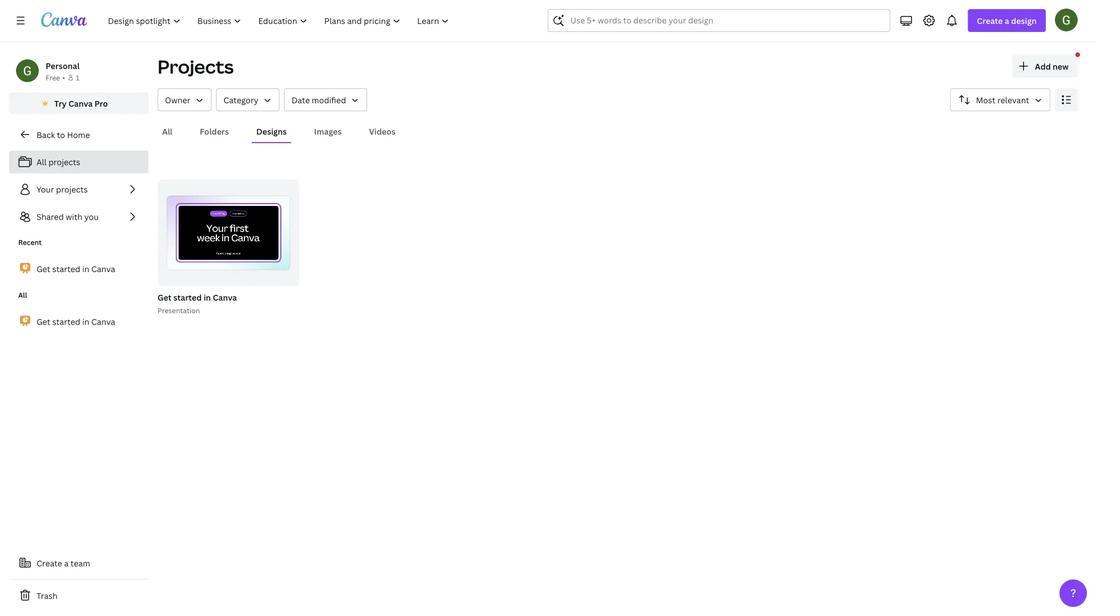 Task type: vqa. For each thing, say whether or not it's contained in the screenshot.
Folders "button"
yes



Task type: describe. For each thing, give the bounding box(es) containing it.
all button
[[158, 120, 177, 142]]

2 get started in canva link from the top
[[9, 310, 148, 334]]

personal
[[46, 60, 80, 71]]

gary orlando image
[[1055, 8, 1078, 31]]

top level navigation element
[[101, 9, 459, 32]]

your
[[37, 184, 54, 195]]

2 vertical spatial get
[[37, 317, 50, 327]]

create a design button
[[968, 9, 1046, 32]]

videos
[[369, 126, 396, 137]]

1 get started in canva link from the top
[[9, 257, 148, 281]]

2 vertical spatial in
[[82, 317, 89, 327]]

home
[[67, 129, 90, 140]]

Owner button
[[158, 89, 212, 111]]

create for create a team
[[37, 558, 62, 569]]

Category button
[[216, 89, 280, 111]]

free •
[[46, 73, 65, 82]]

all projects link
[[9, 151, 148, 174]]

folders
[[200, 126, 229, 137]]

free
[[46, 73, 60, 82]]

all projects
[[37, 157, 80, 168]]

designs button
[[252, 120, 291, 142]]

•
[[62, 73, 65, 82]]

back to home
[[37, 129, 90, 140]]

owner
[[165, 95, 190, 105]]

recent
[[18, 238, 42, 247]]

all for all button
[[162, 126, 172, 137]]

projects for your projects
[[56, 184, 88, 195]]

back
[[37, 129, 55, 140]]

create a team
[[37, 558, 90, 569]]

date modified
[[292, 95, 346, 105]]

trash
[[37, 591, 57, 602]]

try
[[54, 98, 67, 109]]

your projects
[[37, 184, 88, 195]]

modified
[[312, 95, 346, 105]]

new
[[1053, 61, 1069, 72]]

you
[[84, 212, 99, 222]]

with
[[66, 212, 82, 222]]

list containing all projects
[[9, 151, 148, 228]]

most relevant
[[976, 95, 1030, 105]]

canva inside button
[[69, 98, 93, 109]]

create a team button
[[9, 552, 148, 575]]

a for design
[[1005, 15, 1010, 26]]

shared with you link
[[9, 206, 148, 228]]

create a design
[[977, 15, 1037, 26]]

most
[[976, 95, 996, 105]]

category
[[224, 95, 258, 105]]

back to home link
[[9, 123, 148, 146]]

in inside the 'get started in canva presentation'
[[204, 292, 211, 303]]

to
[[57, 129, 65, 140]]

relevant
[[998, 95, 1030, 105]]



Task type: locate. For each thing, give the bounding box(es) containing it.
shared with you
[[37, 212, 99, 222]]

create inside button
[[37, 558, 62, 569]]

all for all projects
[[37, 157, 47, 168]]

projects right "your" at the top of the page
[[56, 184, 88, 195]]

1 vertical spatial get started in canva link
[[9, 310, 148, 334]]

a
[[1005, 15, 1010, 26], [64, 558, 69, 569]]

Date modified button
[[284, 89, 367, 111]]

Sort by button
[[951, 89, 1051, 111]]

design
[[1011, 15, 1037, 26]]

canva
[[69, 98, 93, 109], [91, 264, 115, 275], [213, 292, 237, 303], [91, 317, 115, 327]]

list
[[9, 151, 148, 228]]

try canva pro
[[54, 98, 108, 109]]

folders button
[[195, 120, 234, 142]]

1
[[76, 73, 80, 82]]

images button
[[310, 120, 346, 142]]

a left team
[[64, 558, 69, 569]]

try canva pro button
[[9, 93, 148, 114]]

trash link
[[9, 585, 148, 608]]

your projects link
[[9, 178, 148, 201]]

1 get started in canva from the top
[[37, 264, 115, 275]]

pro
[[95, 98, 108, 109]]

0 vertical spatial get started in canva link
[[9, 257, 148, 281]]

a left design
[[1005, 15, 1010, 26]]

canva inside the 'get started in canva presentation'
[[213, 292, 237, 303]]

1 vertical spatial projects
[[56, 184, 88, 195]]

None search field
[[548, 9, 890, 32]]

1 horizontal spatial a
[[1005, 15, 1010, 26]]

all down owner
[[162, 126, 172, 137]]

0 horizontal spatial create
[[37, 558, 62, 569]]

started inside the 'get started in canva presentation'
[[173, 292, 202, 303]]

videos button
[[365, 120, 400, 142]]

add
[[1035, 61, 1051, 72]]

2 horizontal spatial all
[[162, 126, 172, 137]]

create for create a design
[[977, 15, 1003, 26]]

projects
[[158, 54, 234, 79]]

get started in canva link
[[9, 257, 148, 281], [9, 310, 148, 334]]

1 horizontal spatial create
[[977, 15, 1003, 26]]

0 vertical spatial a
[[1005, 15, 1010, 26]]

2 vertical spatial all
[[18, 291, 27, 300]]

projects
[[49, 157, 80, 168], [56, 184, 88, 195]]

all inside button
[[162, 126, 172, 137]]

1 vertical spatial create
[[37, 558, 62, 569]]

0 vertical spatial create
[[977, 15, 1003, 26]]

get started in canva
[[37, 264, 115, 275], [37, 317, 115, 327]]

add new button
[[1012, 55, 1078, 78]]

add new
[[1035, 61, 1069, 72]]

1 vertical spatial get started in canva
[[37, 317, 115, 327]]

projects for all projects
[[49, 157, 80, 168]]

0 vertical spatial started
[[52, 264, 80, 275]]

a inside button
[[64, 558, 69, 569]]

1 horizontal spatial all
[[37, 157, 47, 168]]

1 vertical spatial get
[[158, 292, 172, 303]]

date
[[292, 95, 310, 105]]

0 vertical spatial all
[[162, 126, 172, 137]]

0 vertical spatial get started in canva
[[37, 264, 115, 275]]

designs
[[256, 126, 287, 137]]

create inside dropdown button
[[977, 15, 1003, 26]]

presentation
[[158, 306, 200, 315]]

images
[[314, 126, 342, 137]]

0 horizontal spatial a
[[64, 558, 69, 569]]

0 vertical spatial in
[[82, 264, 89, 275]]

get inside the 'get started in canva presentation'
[[158, 292, 172, 303]]

create left team
[[37, 558, 62, 569]]

2 get started in canva from the top
[[37, 317, 115, 327]]

1 vertical spatial a
[[64, 558, 69, 569]]

get
[[37, 264, 50, 275], [158, 292, 172, 303], [37, 317, 50, 327]]

get started in canva button
[[158, 291, 237, 305]]

Search search field
[[571, 10, 868, 31]]

0 vertical spatial projects
[[49, 157, 80, 168]]

started
[[52, 264, 80, 275], [173, 292, 202, 303], [52, 317, 80, 327]]

in
[[82, 264, 89, 275], [204, 292, 211, 303], [82, 317, 89, 327]]

get started in canva presentation
[[158, 292, 237, 315]]

2 vertical spatial started
[[52, 317, 80, 327]]

a inside dropdown button
[[1005, 15, 1010, 26]]

create left design
[[977, 15, 1003, 26]]

1 vertical spatial started
[[173, 292, 202, 303]]

1 vertical spatial in
[[204, 292, 211, 303]]

a for team
[[64, 558, 69, 569]]

create
[[977, 15, 1003, 26], [37, 558, 62, 569]]

projects down the back to home
[[49, 157, 80, 168]]

all
[[162, 126, 172, 137], [37, 157, 47, 168], [18, 291, 27, 300]]

shared
[[37, 212, 64, 222]]

0 vertical spatial get
[[37, 264, 50, 275]]

all down "recent"
[[18, 291, 27, 300]]

1 vertical spatial all
[[37, 157, 47, 168]]

all up "your" at the top of the page
[[37, 157, 47, 168]]

team
[[71, 558, 90, 569]]

0 horizontal spatial all
[[18, 291, 27, 300]]



